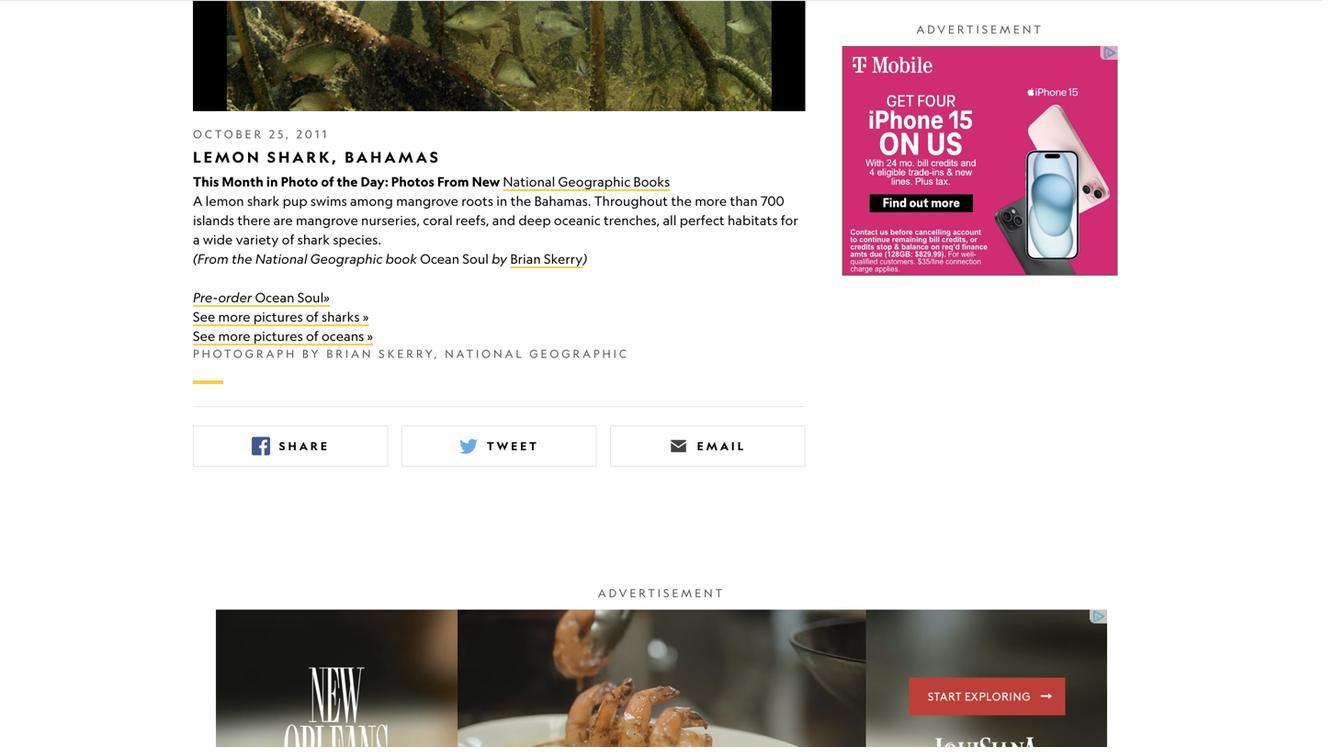 Task type: vqa. For each thing, say whether or not it's contained in the screenshot.
American
no



Task type: locate. For each thing, give the bounding box(es) containing it.
2 see from the top
[[193, 328, 215, 344]]

shark
[[247, 193, 280, 208], [297, 231, 330, 247]]

geographic
[[558, 174, 630, 189], [310, 251, 383, 266], [529, 347, 629, 360]]

1 pictures from the top
[[253, 309, 303, 324]]

in
[[266, 173, 278, 190], [496, 193, 508, 208]]

0 vertical spatial in
[[266, 173, 278, 190]]

national geographic books link
[[503, 174, 670, 191]]

brian left skerry
[[510, 251, 541, 266]]

bahamas
[[345, 147, 441, 166]]

are
[[274, 212, 293, 228]]

and
[[492, 212, 516, 228]]

day:
[[361, 173, 388, 190]]

2 vertical spatial geographic
[[529, 347, 629, 360]]

1 vertical spatial by
[[302, 347, 321, 360]]

brian
[[510, 251, 541, 266], [326, 347, 373, 360]]

0 horizontal spatial ocean
[[255, 289, 294, 305]]

tweet button
[[402, 425, 597, 467]]

1 horizontal spatial in
[[496, 193, 508, 208]]

soul inside pre-order ocean soul » see more pictures of sharks » see more pictures of oceans »
[[297, 289, 324, 305]]

roots
[[461, 193, 493, 208]]

swims
[[310, 193, 347, 208]]

by down and
[[492, 251, 507, 266]]

more up photograph
[[218, 328, 250, 344]]

of left sharks
[[306, 309, 319, 324]]

0 vertical spatial national
[[503, 174, 555, 189]]

national down 'variety'
[[255, 251, 307, 266]]

0 vertical spatial mangrove
[[396, 193, 458, 208]]

see more pictures of oceans » link
[[193, 328, 373, 345]]

pre-order ocean soul » see more pictures of sharks » see more pictures of oceans »
[[193, 289, 373, 344]]

» right sharks
[[363, 309, 369, 324]]

share
[[279, 439, 330, 453]]

of up swims
[[321, 173, 334, 190]]

pictures
[[253, 309, 303, 324], [253, 328, 303, 344]]

the up swims
[[337, 173, 358, 190]]

»
[[324, 289, 330, 305], [363, 309, 369, 324], [367, 328, 373, 344]]

lemon
[[206, 193, 244, 208]]

1 horizontal spatial brian
[[510, 251, 541, 266]]

0 vertical spatial see
[[193, 309, 215, 324]]

lemon shark swimming near mangroves image
[[227, 0, 772, 111]]

national right skerry,
[[445, 347, 524, 360]]

1 vertical spatial soul
[[297, 289, 324, 305]]

photos
[[391, 173, 434, 190]]

0 vertical spatial shark
[[247, 193, 280, 208]]

reefs,
[[456, 212, 489, 228]]

among
[[350, 193, 393, 208]]

species.
[[333, 231, 381, 247]]

1 vertical spatial ocean
[[255, 289, 294, 305]]

oceanic
[[554, 212, 601, 228]]

0 vertical spatial ocean
[[420, 251, 460, 266]]

more down order
[[218, 309, 250, 324]]

0 horizontal spatial in
[[266, 173, 278, 190]]

0 horizontal spatial soul
[[297, 289, 324, 305]]

ocean up the see more pictures of sharks » link
[[255, 289, 294, 305]]

mangrove up "coral"
[[396, 193, 458, 208]]

soul down 'reefs,'
[[463, 251, 489, 266]]

1 vertical spatial »
[[363, 309, 369, 324]]

in left photo
[[266, 173, 278, 190]]

the
[[337, 173, 358, 190], [510, 193, 531, 208], [671, 193, 692, 208], [232, 251, 252, 266]]

national up bahamas.
[[503, 174, 555, 189]]

order
[[218, 289, 252, 305]]

brian skerry link
[[510, 251, 583, 268]]

this month in photo of the day:  photos from new national geographic books a lemon shark pup swims among mangrove roots in the bahamas. throughout the more than 700 islands there are mangrove nurseries, coral reefs, and deep oceanic trenches, all perfect habitats for a wide variety of shark species. (from the national geographic book ocean soul by brian skerry )
[[193, 173, 798, 266]]

all
[[663, 212, 677, 228]]

pictures up see more pictures of oceans » link
[[253, 309, 303, 324]]

by
[[492, 251, 507, 266], [302, 347, 321, 360]]

new
[[472, 173, 500, 190]]

a
[[193, 231, 200, 247]]

of down are
[[282, 231, 294, 247]]

the up deep
[[510, 193, 531, 208]]

soul inside this month in photo of the day:  photos from new national geographic books a lemon shark pup swims among mangrove roots in the bahamas. throughout the more than 700 islands there are mangrove nurseries, coral reefs, and deep oceanic trenches, all perfect habitats for a wide variety of shark species. (from the national geographic book ocean soul by brian skerry )
[[463, 251, 489, 266]]

throughout
[[594, 193, 668, 208]]

in up and
[[496, 193, 508, 208]]

» up sharks
[[324, 289, 330, 305]]

brian inside this month in photo of the day:  photos from new national geographic books a lemon shark pup swims among mangrove roots in the bahamas. throughout the more than 700 islands there are mangrove nurseries, coral reefs, and deep oceanic trenches, all perfect habitats for a wide variety of shark species. (from the national geographic book ocean soul by brian skerry )
[[510, 251, 541, 266]]

1 horizontal spatial by
[[492, 251, 507, 266]]

(from
[[193, 251, 229, 266]]

» right oceans
[[367, 328, 373, 344]]

1 horizontal spatial shark
[[297, 231, 330, 247]]

by down see more pictures of oceans » link
[[302, 347, 321, 360]]

skerry,
[[379, 347, 440, 360]]

advertisement element
[[842, 46, 1118, 276], [216, 610, 1107, 747]]

0 vertical spatial brian
[[510, 251, 541, 266]]

brian down oceans
[[326, 347, 373, 360]]

0 horizontal spatial by
[[302, 347, 321, 360]]

shark up there
[[247, 193, 280, 208]]

of
[[321, 173, 334, 190], [282, 231, 294, 247], [306, 309, 319, 324], [306, 328, 319, 344]]

1 horizontal spatial soul
[[463, 251, 489, 266]]

0 vertical spatial pictures
[[253, 309, 303, 324]]

1 vertical spatial mangrove
[[296, 212, 358, 228]]

0 horizontal spatial shark
[[247, 193, 280, 208]]

2 vertical spatial national
[[445, 347, 524, 360]]

more
[[695, 193, 727, 208], [218, 309, 250, 324], [218, 328, 250, 344]]

1 vertical spatial see
[[193, 328, 215, 344]]

see
[[193, 309, 215, 324], [193, 328, 215, 344]]

the up all
[[671, 193, 692, 208]]

1 vertical spatial shark
[[297, 231, 330, 247]]

more up perfect
[[695, 193, 727, 208]]

0 vertical spatial soul
[[463, 251, 489, 266]]

0 vertical spatial by
[[492, 251, 507, 266]]

ocean
[[420, 251, 460, 266], [255, 289, 294, 305]]

1 horizontal spatial ocean
[[420, 251, 460, 266]]

national
[[503, 174, 555, 189], [255, 251, 307, 266], [445, 347, 524, 360]]

trenches,
[[604, 212, 660, 228]]

skerry
[[544, 251, 583, 266]]

0 vertical spatial »
[[324, 289, 330, 305]]

0 vertical spatial more
[[695, 193, 727, 208]]

1 vertical spatial pictures
[[253, 328, 303, 344]]

0 horizontal spatial brian
[[326, 347, 373, 360]]

pictures down the see more pictures of sharks » link
[[253, 328, 303, 344]]

soul up sharks
[[297, 289, 324, 305]]

soul
[[463, 251, 489, 266], [297, 289, 324, 305]]

shark down swims
[[297, 231, 330, 247]]

share button
[[193, 425, 388, 467]]

ocean right book
[[420, 251, 460, 266]]

shark,
[[267, 147, 339, 166]]

mangrove
[[396, 193, 458, 208], [296, 212, 358, 228]]

perfect
[[680, 212, 725, 228]]

2 pictures from the top
[[253, 328, 303, 344]]

mangrove down swims
[[296, 212, 358, 228]]



Task type: describe. For each thing, give the bounding box(es) containing it.
islands
[[193, 212, 234, 228]]

deep
[[519, 212, 551, 228]]

1 horizontal spatial mangrove
[[396, 193, 458, 208]]

than
[[730, 193, 758, 208]]

1 vertical spatial national
[[255, 251, 307, 266]]

this
[[193, 173, 219, 190]]

1 see from the top
[[193, 309, 215, 324]]

habitats
[[728, 212, 778, 228]]

1 vertical spatial advertisement element
[[216, 610, 1107, 747]]

of left oceans
[[306, 328, 319, 344]]

1 vertical spatial brian
[[326, 347, 373, 360]]

variety
[[236, 231, 279, 247]]

see more pictures of sharks » link
[[193, 309, 369, 326]]

email button
[[610, 425, 806, 467]]

nurseries,
[[361, 212, 420, 228]]

)
[[583, 251, 587, 266]]

photograph by brian skerry, national geographic
[[193, 347, 629, 360]]

25,
[[269, 127, 291, 140]]

from
[[437, 173, 469, 190]]

pup
[[283, 193, 307, 208]]

700
[[761, 193, 784, 208]]

october
[[193, 127, 264, 140]]

books
[[633, 174, 670, 189]]

2011
[[296, 127, 329, 140]]

1 vertical spatial more
[[218, 309, 250, 324]]

1 vertical spatial in
[[496, 193, 508, 208]]

pre-
[[193, 289, 218, 305]]

tweet
[[487, 439, 539, 453]]

more inside this month in photo of the day:  photos from new national geographic books a lemon shark pup swims among mangrove roots in the bahamas. throughout the more than 700 islands there are mangrove nurseries, coral reefs, and deep oceanic trenches, all perfect habitats for a wide variety of shark species. (from the national geographic book ocean soul by brian skerry )
[[695, 193, 727, 208]]

october 25, 2011 lemon shark, bahamas
[[193, 127, 441, 166]]

wide
[[203, 231, 233, 247]]

2 vertical spatial »
[[367, 328, 373, 344]]

0 vertical spatial advertisement element
[[842, 46, 1118, 276]]

email
[[697, 439, 746, 453]]

photograph by brian skerry, national geographic element
[[193, 345, 805, 362]]

2 vertical spatial more
[[218, 328, 250, 344]]

0 vertical spatial geographic
[[558, 174, 630, 189]]

by inside this month in photo of the day:  photos from new national geographic books a lemon shark pup swims among mangrove roots in the bahamas. throughout the more than 700 islands there are mangrove nurseries, coral reefs, and deep oceanic trenches, all perfect habitats for a wide variety of shark species. (from the national geographic book ocean soul by brian skerry )
[[492, 251, 507, 266]]

month
[[222, 173, 264, 190]]

coral
[[423, 212, 453, 228]]

there
[[237, 212, 271, 228]]

photograph
[[193, 347, 297, 360]]

book
[[386, 251, 417, 266]]

the down 'variety'
[[232, 251, 252, 266]]

ocean inside this month in photo of the day:  photos from new national geographic books a lemon shark pup swims among mangrove roots in the bahamas. throughout the more than 700 islands there are mangrove nurseries, coral reefs, and deep oceanic trenches, all perfect habitats for a wide variety of shark species. (from the national geographic book ocean soul by brian skerry )
[[420, 251, 460, 266]]

inline gallery element
[[193, 0, 805, 384]]

0 horizontal spatial mangrove
[[296, 212, 358, 228]]

for
[[781, 212, 798, 228]]

bahamas.
[[534, 193, 591, 208]]

lemon
[[193, 147, 262, 166]]

photo
[[281, 173, 318, 190]]

sharks
[[322, 309, 360, 324]]

1 vertical spatial geographic
[[310, 251, 383, 266]]

ocean inside pre-order ocean soul » see more pictures of sharks » see more pictures of oceans »
[[255, 289, 294, 305]]

a
[[193, 193, 203, 208]]

oceans
[[322, 328, 364, 344]]



